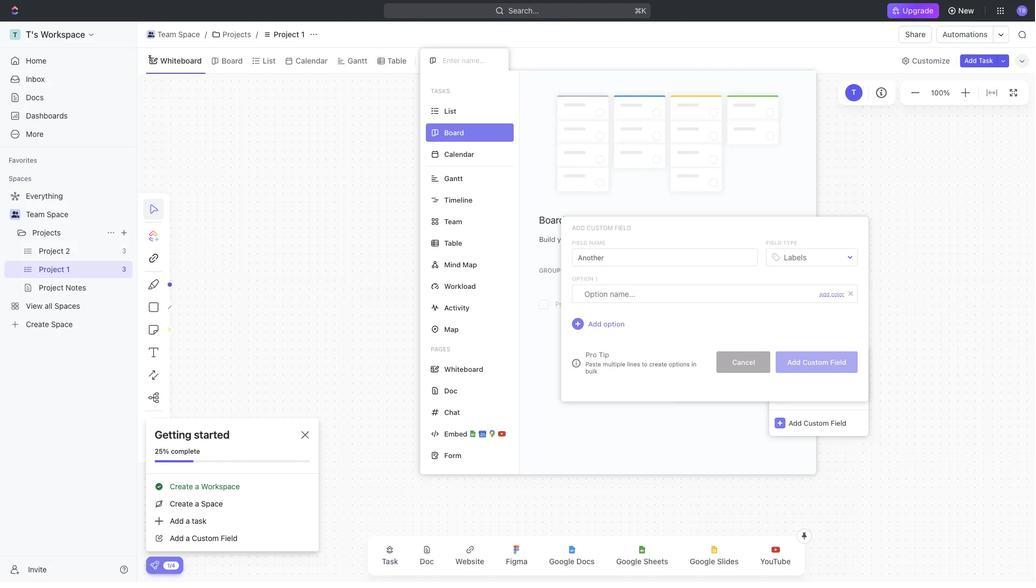 Task type: describe. For each thing, give the bounding box(es) containing it.
google docs
[[549, 557, 595, 566]]

activity
[[444, 303, 469, 312]]

create for create a workspace
[[170, 482, 193, 491]]

board link
[[220, 53, 243, 68]]

options
[[669, 361, 690, 368]]

automations
[[943, 30, 988, 39]]

1 for option 1
[[595, 275, 598, 282]]

t
[[852, 88, 856, 97]]

paste
[[585, 361, 601, 368]]

bulk
[[585, 368, 597, 375]]

automations button
[[937, 26, 993, 43]]

inbox link
[[4, 71, 133, 88]]

getting
[[155, 429, 192, 441]]

due date inside button
[[696, 364, 727, 373]]

new button
[[943, 2, 981, 19]]

multiple
[[603, 361, 625, 368]]

due date button
[[679, 360, 769, 377]]

board
[[562, 267, 583, 274]]

embed
[[444, 429, 467, 438]]

view button
[[420, 48, 455, 73]]

list link
[[261, 53, 276, 68]]

1 horizontal spatial space
[[178, 30, 200, 39]]

1 vertical spatial list
[[444, 106, 456, 115]]

slides
[[717, 557, 739, 566]]

space inside tree
[[47, 210, 68, 219]]

google slides button
[[681, 539, 747, 573]]

favorites
[[9, 156, 37, 164]]

2 / from the left
[[256, 30, 258, 39]]

field type
[[766, 239, 797, 246]]

pro tip paste multiple lines to create options in bulk
[[585, 350, 697, 375]]

date inside button
[[712, 364, 727, 373]]

add task
[[965, 56, 993, 64]]

a for workspace
[[195, 482, 199, 491]]

add a task
[[170, 516, 207, 526]]

projects inside tree
[[32, 228, 61, 237]]

1/4
[[167, 562, 175, 569]]

google docs button
[[541, 539, 603, 573]]

add task button
[[960, 54, 997, 67]]

1 / from the left
[[205, 30, 207, 39]]

Enter name... field
[[442, 56, 500, 65]]

add custom field inside button
[[787, 358, 846, 366]]

add custom field button
[[769, 410, 869, 436]]

cancel
[[732, 358, 755, 366]]

table link
[[385, 53, 407, 68]]

docs link
[[4, 89, 133, 106]]

task button
[[373, 539, 407, 573]]

pro
[[585, 350, 597, 359]]

search...
[[509, 6, 539, 15]]

task
[[192, 516, 207, 526]]

share button
[[899, 26, 932, 43]]

100% button
[[929, 86, 952, 99]]

create
[[649, 361, 667, 368]]

sidebar navigation
[[0, 22, 137, 582]]

cancel button
[[717, 352, 771, 373]]

home
[[26, 56, 46, 65]]

1 vertical spatial calendar
[[444, 150, 474, 158]]

in
[[692, 361, 697, 368]]

1 horizontal spatial team
[[157, 30, 176, 39]]

create a space
[[170, 499, 223, 508]]

0 vertical spatial list
[[263, 56, 276, 65]]

calendar inside calendar link
[[296, 56, 328, 65]]

add color
[[819, 291, 844, 297]]

figma button
[[497, 539, 536, 573]]

calendar link
[[293, 53, 328, 68]]

due date button
[[651, 262, 797, 279]]

dashboards
[[26, 111, 68, 120]]

add color button
[[819, 291, 844, 297]]

mind map
[[444, 260, 477, 269]]

gantt link
[[345, 53, 367, 68]]

a for space
[[195, 499, 199, 508]]

youtube button
[[752, 539, 799, 573]]

group board by:
[[539, 267, 594, 274]]

close image
[[301, 431, 309, 439]]

option
[[603, 319, 625, 328]]

2 horizontal spatial team
[[444, 217, 462, 226]]

view button
[[420, 53, 455, 68]]

docs inside docs link
[[26, 93, 44, 102]]

0 vertical spatial whiteboard
[[160, 56, 202, 65]]

labels button
[[767, 248, 857, 267]]

youtube
[[760, 557, 791, 566]]

0 vertical spatial team space link
[[144, 28, 203, 41]]

name
[[589, 239, 605, 246]]

to
[[642, 361, 648, 368]]

field inside button
[[830, 358, 846, 366]]

mind
[[444, 260, 461, 269]]

add board
[[749, 300, 784, 309]]

tip
[[599, 350, 609, 359]]

add custom field inside dropdown button
[[789, 419, 846, 427]]

dashboards link
[[4, 107, 133, 125]]

due inside dropdown button
[[671, 266, 683, 274]]

lines
[[627, 361, 640, 368]]

upgrade link
[[888, 3, 939, 18]]

project
[[274, 30, 299, 39]]

workspace
[[201, 482, 240, 491]]

complete
[[171, 447, 200, 456]]

user group image
[[148, 32, 154, 37]]

2 vertical spatial space
[[201, 499, 223, 508]]

0 vertical spatial table
[[387, 56, 407, 65]]

google sheets
[[616, 557, 668, 566]]

onboarding checklist button image
[[150, 561, 159, 570]]

google for google docs
[[549, 557, 575, 566]]

form
[[444, 451, 462, 460]]

by:
[[585, 267, 594, 274]]

docs inside google docs button
[[577, 557, 595, 566]]



Task type: vqa. For each thing, say whether or not it's contained in the screenshot.
MIND MAP
yes



Task type: locate. For each thing, give the bounding box(es) containing it.
1 vertical spatial team space link
[[26, 206, 130, 223]]

task inside task button
[[382, 557, 398, 566]]

google left slides
[[690, 557, 715, 566]]

0 vertical spatial calendar
[[296, 56, 328, 65]]

table
[[387, 56, 407, 65], [444, 239, 462, 247]]

1 horizontal spatial task
[[979, 56, 993, 64]]

upgrade
[[903, 6, 934, 15]]

1 horizontal spatial board
[[539, 215, 565, 226]]

team right user group icon
[[26, 210, 45, 219]]

25%
[[155, 447, 169, 456]]

doc up chat
[[444, 386, 457, 395]]

1 horizontal spatial projects link
[[209, 28, 254, 41]]

0 horizontal spatial space
[[47, 210, 68, 219]]

calendar down project 1
[[296, 56, 328, 65]]

0 vertical spatial create
[[170, 482, 193, 491]]

field inside dropdown button
[[831, 419, 846, 427]]

0 horizontal spatial calendar
[[296, 56, 328, 65]]

doc inside 'button'
[[420, 557, 434, 566]]

gantt
[[348, 56, 367, 65], [444, 174, 463, 182]]

date up the "option name..." text field
[[685, 266, 699, 274]]

1 vertical spatial due
[[696, 364, 710, 373]]

map right "mind"
[[463, 260, 477, 269]]

share
[[905, 30, 926, 39]]

view
[[434, 56, 451, 65]]

1 vertical spatial date
[[712, 364, 727, 373]]

due up the "option name..." text field
[[671, 266, 683, 274]]

status button
[[679, 291, 769, 308]]

gantt left table link
[[348, 56, 367, 65]]

0 horizontal spatial whiteboard
[[160, 56, 202, 65]]

board up group
[[539, 215, 565, 226]]

list
[[263, 56, 276, 65], [444, 106, 456, 115]]

⌘k
[[635, 6, 647, 15]]

space up "whiteboard" link
[[178, 30, 200, 39]]

doc right task button
[[420, 557, 434, 566]]

google inside button
[[549, 557, 575, 566]]

1 horizontal spatial whiteboard
[[444, 365, 483, 373]]

project 1
[[274, 30, 305, 39]]

a
[[195, 482, 199, 491], [195, 499, 199, 508], [186, 516, 190, 526], [186, 534, 190, 543]]

date
[[685, 266, 699, 274], [712, 364, 727, 373]]

1 horizontal spatial docs
[[577, 557, 595, 566]]

create up create a space
[[170, 482, 193, 491]]

1 vertical spatial whiteboard
[[444, 365, 483, 373]]

table right gantt link
[[387, 56, 407, 65]]

google for google sheets
[[616, 557, 642, 566]]

1 vertical spatial gantt
[[444, 174, 463, 182]]

1 vertical spatial task
[[382, 557, 398, 566]]

space
[[178, 30, 200, 39], [47, 210, 68, 219], [201, 499, 223, 508]]

google slides
[[690, 557, 739, 566]]

task left the doc 'button'
[[382, 557, 398, 566]]

1 vertical spatial doc
[[420, 557, 434, 566]]

date left cancel
[[712, 364, 727, 373]]

getting started
[[155, 429, 230, 441]]

labels
[[784, 253, 807, 262]]

Option name... text field
[[584, 285, 814, 302]]

1 vertical spatial map
[[444, 325, 459, 333]]

team space inside tree
[[26, 210, 68, 219]]

0 horizontal spatial 1
[[301, 30, 305, 39]]

1 right option at the right top
[[595, 275, 598, 282]]

create up add a task
[[170, 499, 193, 508]]

0 vertical spatial add custom field
[[572, 224, 631, 231]]

0 vertical spatial map
[[463, 260, 477, 269]]

a up create a space
[[195, 482, 199, 491]]

add inside dropdown button
[[789, 419, 802, 427]]

board left list link
[[222, 56, 243, 65]]

0 vertical spatial projects
[[223, 30, 251, 39]]

1 vertical spatial projects
[[32, 228, 61, 237]]

projects link
[[209, 28, 254, 41], [32, 224, 102, 242]]

0 horizontal spatial team space
[[26, 210, 68, 219]]

Enter name... text field
[[572, 249, 758, 266]]

1 horizontal spatial doc
[[444, 386, 457, 395]]

1 vertical spatial add custom field
[[787, 358, 846, 366]]

tree containing team space
[[4, 188, 133, 333]]

figma
[[506, 557, 528, 566]]

gantt up timeline
[[444, 174, 463, 182]]

google for google slides
[[690, 557, 715, 566]]

0 horizontal spatial /
[[205, 30, 207, 39]]

timeline
[[444, 195, 473, 204]]

1 horizontal spatial /
[[256, 30, 258, 39]]

google left sheets
[[616, 557, 642, 566]]

project 1 link
[[260, 28, 307, 41]]

tree
[[4, 188, 133, 333]]

list down project 1 link
[[263, 56, 276, 65]]

invite
[[28, 565, 47, 574]]

option 1
[[572, 275, 598, 282]]

workload
[[444, 282, 476, 290]]

due right options
[[696, 364, 710, 373]]

a left 'task'
[[186, 516, 190, 526]]

date inside dropdown button
[[685, 266, 699, 274]]

1 vertical spatial projects link
[[32, 224, 102, 242]]

1 horizontal spatial google
[[616, 557, 642, 566]]

25% complete
[[155, 447, 200, 456]]

0 horizontal spatial projects link
[[32, 224, 102, 242]]

1 vertical spatial board
[[539, 215, 565, 226]]

/
[[205, 30, 207, 39], [256, 30, 258, 39]]

team down timeline
[[444, 217, 462, 226]]

calendar up timeline
[[444, 150, 474, 158]]

2 create from the top
[[170, 499, 193, 508]]

0 vertical spatial board
[[222, 56, 243, 65]]

team right user group image
[[157, 30, 176, 39]]

2 horizontal spatial board
[[764, 300, 784, 309]]

customize button
[[898, 53, 953, 68]]

1 horizontal spatial calendar
[[444, 150, 474, 158]]

0 horizontal spatial map
[[444, 325, 459, 333]]

sheets
[[644, 557, 668, 566]]

0 horizontal spatial projects
[[32, 228, 61, 237]]

task inside add task button
[[979, 56, 993, 64]]

create for create a space
[[170, 499, 193, 508]]

board
[[222, 56, 243, 65], [539, 215, 565, 226], [764, 300, 784, 309]]

1 horizontal spatial projects
[[223, 30, 251, 39]]

1 for project 1
[[301, 30, 305, 39]]

1 horizontal spatial team space
[[157, 30, 200, 39]]

0 horizontal spatial board
[[222, 56, 243, 65]]

website button
[[447, 539, 493, 573]]

3 google from the left
[[690, 557, 715, 566]]

table up "mind"
[[444, 239, 462, 247]]

1 vertical spatial create
[[170, 499, 193, 508]]

0 vertical spatial 1
[[301, 30, 305, 39]]

due date inside dropdown button
[[671, 266, 699, 274]]

onboarding checklist button element
[[150, 561, 159, 570]]

0 horizontal spatial date
[[685, 266, 699, 274]]

0 vertical spatial task
[[979, 56, 993, 64]]

1 create from the top
[[170, 482, 193, 491]]

2 horizontal spatial google
[[690, 557, 715, 566]]

1 horizontal spatial table
[[444, 239, 462, 247]]

0 vertical spatial due
[[671, 266, 683, 274]]

1 vertical spatial 1
[[595, 275, 598, 282]]

1 vertical spatial team space
[[26, 210, 68, 219]]

map down the activity
[[444, 325, 459, 333]]

custom inside dropdown button
[[804, 419, 829, 427]]

new
[[958, 6, 974, 15]]

1 horizontal spatial 1
[[595, 275, 598, 282]]

user group image
[[11, 211, 19, 218]]

1 vertical spatial docs
[[577, 557, 595, 566]]

due inside button
[[696, 364, 710, 373]]

whiteboard left 'board' link
[[160, 56, 202, 65]]

whiteboard link
[[158, 53, 202, 68]]

board down the labels
[[764, 300, 784, 309]]

add a custom field
[[170, 534, 238, 543]]

0 vertical spatial docs
[[26, 93, 44, 102]]

a down add a task
[[186, 534, 190, 543]]

0 vertical spatial doc
[[444, 386, 457, 395]]

space down create a workspace
[[201, 499, 223, 508]]

0 horizontal spatial team
[[26, 210, 45, 219]]

0 vertical spatial due date
[[671, 266, 699, 274]]

1 horizontal spatial team space link
[[144, 28, 203, 41]]

status
[[696, 295, 718, 304]]

color
[[831, 291, 844, 297]]

option
[[572, 275, 594, 282]]

doc button
[[411, 539, 443, 573]]

team inside sidebar navigation
[[26, 210, 45, 219]]

a for custom
[[186, 534, 190, 543]]

task down automations button
[[979, 56, 993, 64]]

0 horizontal spatial list
[[263, 56, 276, 65]]

task
[[979, 56, 993, 64], [382, 557, 398, 566]]

0 horizontal spatial task
[[382, 557, 398, 566]]

1 vertical spatial table
[[444, 239, 462, 247]]

website
[[455, 557, 484, 566]]

list down view
[[444, 106, 456, 115]]

0 vertical spatial date
[[685, 266, 699, 274]]

0 horizontal spatial docs
[[26, 93, 44, 102]]

1 horizontal spatial list
[[444, 106, 456, 115]]

0 horizontal spatial team space link
[[26, 206, 130, 223]]

0 horizontal spatial gantt
[[348, 56, 367, 65]]

a up 'task'
[[195, 499, 199, 508]]

type
[[783, 239, 797, 246]]

team space right user group icon
[[26, 210, 68, 219]]

0 horizontal spatial table
[[387, 56, 407, 65]]

create a workspace
[[170, 482, 240, 491]]

google right figma
[[549, 557, 575, 566]]

0 vertical spatial gantt
[[348, 56, 367, 65]]

due date up the "option name..." text field
[[671, 266, 699, 274]]

0 vertical spatial space
[[178, 30, 200, 39]]

tree inside sidebar navigation
[[4, 188, 133, 333]]

0 horizontal spatial due
[[671, 266, 683, 274]]

1 horizontal spatial gantt
[[444, 174, 463, 182]]

add custom field button
[[776, 352, 858, 373]]

whiteboard up chat
[[444, 365, 483, 373]]

1 right project
[[301, 30, 305, 39]]

chat
[[444, 408, 460, 416]]

due date left cancel
[[696, 364, 727, 373]]

1 horizontal spatial map
[[463, 260, 477, 269]]

customize
[[912, 56, 950, 65]]

doc
[[444, 386, 457, 395], [420, 557, 434, 566]]

2 vertical spatial board
[[764, 300, 784, 309]]

google
[[549, 557, 575, 566], [616, 557, 642, 566], [690, 557, 715, 566]]

2 vertical spatial add custom field
[[789, 419, 846, 427]]

google sheets button
[[608, 539, 677, 573]]

i
[[576, 360, 577, 367]]

favorites button
[[4, 154, 41, 167]]

2 google from the left
[[616, 557, 642, 566]]

0 horizontal spatial google
[[549, 557, 575, 566]]

field name
[[572, 239, 605, 246]]

0 vertical spatial team space
[[157, 30, 200, 39]]

group
[[539, 267, 561, 274]]

100%
[[931, 88, 950, 97]]

0 vertical spatial projects link
[[209, 28, 254, 41]]

0 horizontal spatial doc
[[420, 557, 434, 566]]

Search... text field
[[790, 352, 863, 368]]

1 vertical spatial space
[[47, 210, 68, 219]]

due
[[671, 266, 683, 274], [696, 364, 710, 373]]

custom inside button
[[803, 358, 828, 366]]

a for task
[[186, 516, 190, 526]]

inbox
[[26, 74, 45, 84]]

space right user group icon
[[47, 210, 68, 219]]

1
[[301, 30, 305, 39], [595, 275, 598, 282]]

team space up "whiteboard" link
[[157, 30, 200, 39]]

1 horizontal spatial due
[[696, 364, 710, 373]]

1 horizontal spatial date
[[712, 364, 727, 373]]

map
[[463, 260, 477, 269], [444, 325, 459, 333]]

2 horizontal spatial space
[[201, 499, 223, 508]]

1 google from the left
[[549, 557, 575, 566]]

team space link inside sidebar navigation
[[26, 206, 130, 223]]

1 vertical spatial due date
[[696, 364, 727, 373]]



